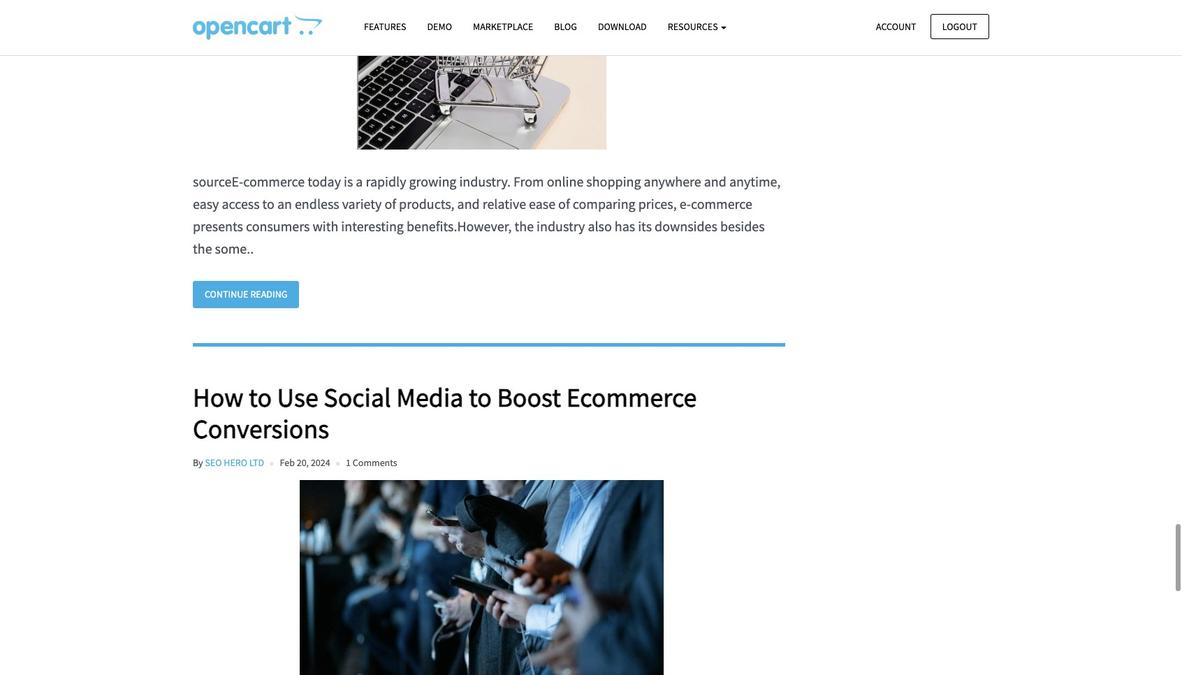 Task type: locate. For each thing, give the bounding box(es) containing it.
download link
[[588, 15, 658, 39]]

besides
[[721, 218, 765, 235]]

ease
[[529, 195, 556, 213]]

sustainable e-commerce: meeting consumer demand for eco-friendly online shopping image
[[193, 0, 772, 150]]

0 vertical spatial the
[[515, 218, 534, 235]]

to
[[263, 195, 275, 213], [249, 381, 272, 414], [469, 381, 492, 414]]

0 horizontal spatial and
[[458, 195, 480, 213]]

0 horizontal spatial of
[[385, 195, 396, 213]]

the down presents
[[193, 240, 212, 257]]

1 vertical spatial and
[[458, 195, 480, 213]]

to inside sourcee-commerce today is a rapidly growing industry. from online shopping anywhere and anytime, easy access to an endless variety of products, and relative ease of comparing prices, e-commerce presents consumers with interesting benefits.however, the industry also has its downsides besides the some..
[[263, 195, 275, 213]]

0 vertical spatial and
[[704, 173, 727, 190]]

online
[[547, 173, 584, 190]]

1 horizontal spatial commerce
[[691, 195, 753, 213]]

commerce
[[243, 173, 305, 190], [691, 195, 753, 213]]

blog
[[555, 20, 577, 33]]

an
[[277, 195, 292, 213]]

of down rapidly
[[385, 195, 396, 213]]

anytime,
[[730, 173, 781, 190]]

by
[[193, 457, 203, 469]]

the down ease in the left top of the page
[[515, 218, 534, 235]]

presents
[[193, 218, 243, 235]]

some..
[[215, 240, 254, 257]]

1 horizontal spatial the
[[515, 218, 534, 235]]

endless
[[295, 195, 340, 213]]

how to use social media to boost ecommerce conversions image
[[193, 480, 772, 675]]

boost
[[497, 381, 561, 414]]

demo
[[427, 20, 452, 33]]

industry
[[537, 218, 585, 235]]

to left an
[[263, 195, 275, 213]]

0 horizontal spatial commerce
[[243, 173, 305, 190]]

shopping
[[587, 173, 641, 190]]

1 horizontal spatial of
[[559, 195, 570, 213]]

ecommerce
[[567, 381, 697, 414]]

logout link
[[931, 14, 990, 39]]

is
[[344, 173, 353, 190]]

how
[[193, 381, 244, 414]]

and
[[704, 173, 727, 190], [458, 195, 480, 213]]

account
[[877, 20, 917, 33]]

industry.
[[460, 173, 511, 190]]

of
[[385, 195, 396, 213], [559, 195, 570, 213]]

and up benefits.however,
[[458, 195, 480, 213]]

of right ease in the left top of the page
[[559, 195, 570, 213]]

account link
[[865, 14, 929, 39]]

commerce up besides
[[691, 195, 753, 213]]

interesting
[[341, 218, 404, 235]]

feb
[[280, 457, 295, 469]]

seo
[[205, 457, 222, 469]]

resources link
[[658, 15, 738, 39]]

today
[[308, 173, 341, 190]]

products,
[[399, 195, 455, 213]]

to left use on the left of the page
[[249, 381, 272, 414]]

20,
[[297, 457, 309, 469]]

1 vertical spatial the
[[193, 240, 212, 257]]

1 vertical spatial commerce
[[691, 195, 753, 213]]

0 vertical spatial commerce
[[243, 173, 305, 190]]

commerce up an
[[243, 173, 305, 190]]

prices,
[[639, 195, 677, 213]]

and left the anytime, on the top right of page
[[704, 173, 727, 190]]

benefits.however,
[[407, 218, 512, 235]]

consumers
[[246, 218, 310, 235]]

demo link
[[417, 15, 463, 39]]

blog link
[[544, 15, 588, 39]]

also
[[588, 218, 612, 235]]

marketplace
[[473, 20, 534, 33]]

anywhere
[[644, 173, 702, 190]]

the
[[515, 218, 534, 235], [193, 240, 212, 257]]

with
[[313, 218, 339, 235]]



Task type: describe. For each thing, give the bounding box(es) containing it.
relative
[[483, 195, 526, 213]]

0 horizontal spatial the
[[193, 240, 212, 257]]

media
[[397, 381, 464, 414]]

features link
[[354, 15, 417, 39]]

access
[[222, 195, 260, 213]]

its
[[638, 218, 652, 235]]

seo hero ltd link
[[205, 457, 264, 469]]

to left boost
[[469, 381, 492, 414]]

sourcee-commerce today is a rapidly growing industry. from online shopping anywhere and anytime, easy access to an endless variety of products, and relative ease of comparing prices, e-commerce presents consumers with interesting benefits.however, the industry also has its downsides besides the some..
[[193, 173, 781, 257]]

continue
[[205, 288, 249, 301]]

opencart - blog image
[[193, 15, 322, 40]]

marketplace link
[[463, 15, 544, 39]]

growing
[[409, 173, 457, 190]]

e-
[[680, 195, 691, 213]]

1 horizontal spatial and
[[704, 173, 727, 190]]

rapidly
[[366, 173, 407, 190]]

hero
[[224, 457, 248, 469]]

use
[[277, 381, 319, 414]]

1 of from the left
[[385, 195, 396, 213]]

1 comments
[[346, 457, 398, 469]]

has
[[615, 218, 636, 235]]

2024
[[311, 457, 330, 469]]

reading
[[251, 288, 288, 301]]

a
[[356, 173, 363, 190]]

features
[[364, 20, 406, 33]]

logout
[[943, 20, 978, 33]]

social
[[324, 381, 391, 414]]

download
[[598, 20, 647, 33]]

1
[[346, 457, 351, 469]]

ltd
[[249, 457, 264, 469]]

easy
[[193, 195, 219, 213]]

2 of from the left
[[559, 195, 570, 213]]

from
[[514, 173, 544, 190]]

resources
[[668, 20, 720, 33]]

downsides
[[655, 218, 718, 235]]

comments
[[353, 457, 398, 469]]

continue reading
[[205, 288, 288, 301]]

how to use social media to boost ecommerce conversions link
[[193, 381, 785, 445]]

sourcee-
[[193, 173, 243, 190]]

feb 20, 2024
[[280, 457, 330, 469]]

how to use social media to boost ecommerce conversions
[[193, 381, 697, 445]]

by seo hero ltd
[[193, 457, 264, 469]]

variety
[[342, 195, 382, 213]]

conversions
[[193, 413, 329, 445]]

continue reading link
[[193, 281, 299, 308]]

comparing
[[573, 195, 636, 213]]



Task type: vqa. For each thing, say whether or not it's contained in the screenshot.
By
yes



